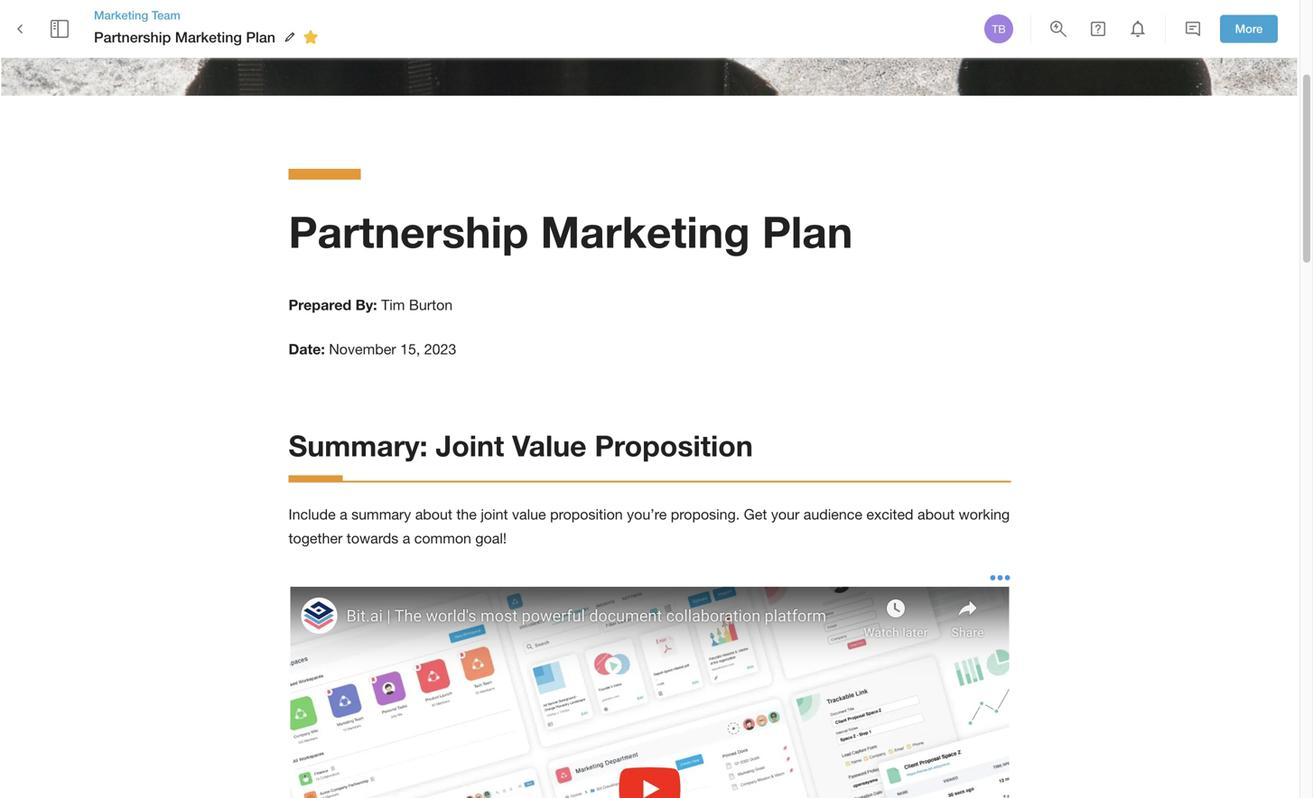 Task type: describe. For each thing, give the bounding box(es) containing it.
proposition
[[550, 506, 623, 523]]

joint
[[481, 506, 508, 523]]

summary:
[[289, 429, 428, 463]]

joint
[[436, 429, 504, 463]]

excited
[[867, 506, 914, 523]]

november
[[329, 341, 396, 358]]

1 about from the left
[[415, 506, 453, 523]]

0 horizontal spatial marketing
[[94, 8, 148, 22]]

date: november 15, 2023
[[289, 341, 457, 358]]

summary: joint value proposition
[[289, 429, 753, 463]]

marketing team link
[[94, 7, 324, 24]]

summary
[[352, 506, 411, 523]]

marketing team
[[94, 8, 181, 22]]

audience
[[804, 506, 863, 523]]

1 vertical spatial partnership marketing plan
[[289, 206, 853, 258]]

proposition
[[595, 429, 753, 463]]

tb
[[993, 23, 1006, 35]]

1 vertical spatial plan
[[763, 206, 853, 258]]

value
[[512, 506, 546, 523]]

15,
[[400, 341, 420, 358]]

include a summary about the joint value proposition you're proposing. get your audience excited about working together towards a common goal!
[[289, 506, 1014, 547]]

include
[[289, 506, 336, 523]]

you're
[[627, 506, 667, 523]]

1 vertical spatial a
[[403, 530, 411, 547]]

by:
[[356, 296, 377, 313]]

together
[[289, 530, 343, 547]]

value
[[513, 429, 587, 463]]

your
[[772, 506, 800, 523]]

goal!
[[476, 530, 507, 547]]

0 horizontal spatial plan
[[246, 28, 276, 46]]

1 horizontal spatial partnership
[[289, 206, 529, 258]]



Task type: vqa. For each thing, say whether or not it's contained in the screenshot.
Remove Bookmark image
no



Task type: locate. For each thing, give the bounding box(es) containing it.
2 about from the left
[[918, 506, 955, 523]]

0 vertical spatial partnership marketing plan
[[94, 28, 276, 46]]

common
[[415, 530, 472, 547]]

the
[[457, 506, 477, 523]]

about
[[415, 506, 453, 523], [918, 506, 955, 523]]

proposing.
[[671, 506, 740, 523]]

1 horizontal spatial about
[[918, 506, 955, 523]]

get
[[744, 506, 768, 523]]

1 horizontal spatial partnership marketing plan
[[289, 206, 853, 258]]

2023
[[424, 341, 457, 358]]

marketing
[[94, 8, 148, 22], [175, 28, 242, 46], [541, 206, 751, 258]]

2 vertical spatial marketing
[[541, 206, 751, 258]]

team
[[152, 8, 181, 22]]

partnership down marketing team
[[94, 28, 171, 46]]

0 vertical spatial marketing
[[94, 8, 148, 22]]

a right towards
[[403, 530, 411, 547]]

partnership
[[94, 28, 171, 46], [289, 206, 529, 258]]

tim
[[381, 297, 405, 313]]

working
[[959, 506, 1010, 523]]

2 horizontal spatial marketing
[[541, 206, 751, 258]]

0 vertical spatial partnership
[[94, 28, 171, 46]]

towards
[[347, 530, 399, 547]]

1 horizontal spatial marketing
[[175, 28, 242, 46]]

plan
[[246, 28, 276, 46], [763, 206, 853, 258]]

0 horizontal spatial about
[[415, 506, 453, 523]]

date:
[[289, 341, 325, 358]]

1 horizontal spatial a
[[403, 530, 411, 547]]

1 vertical spatial marketing
[[175, 28, 242, 46]]

remove favorite image
[[300, 26, 322, 48]]

about up common
[[415, 506, 453, 523]]

prepared by: tim burton
[[289, 296, 453, 313]]

a right 'include'
[[340, 506, 348, 523]]

a
[[340, 506, 348, 523], [403, 530, 411, 547]]

partnership up tim
[[289, 206, 529, 258]]

burton
[[409, 297, 453, 313]]

prepared
[[289, 296, 352, 313]]

0 horizontal spatial partnership marketing plan
[[94, 28, 276, 46]]

tb button
[[982, 12, 1017, 46]]

1 horizontal spatial plan
[[763, 206, 853, 258]]

partnership marketing plan
[[94, 28, 276, 46], [289, 206, 853, 258]]

more button
[[1221, 15, 1279, 43]]

0 horizontal spatial a
[[340, 506, 348, 523]]

1 vertical spatial partnership
[[289, 206, 529, 258]]

about right excited
[[918, 506, 955, 523]]

more
[[1236, 22, 1264, 36]]

0 vertical spatial a
[[340, 506, 348, 523]]

0 vertical spatial plan
[[246, 28, 276, 46]]

0 horizontal spatial partnership
[[94, 28, 171, 46]]



